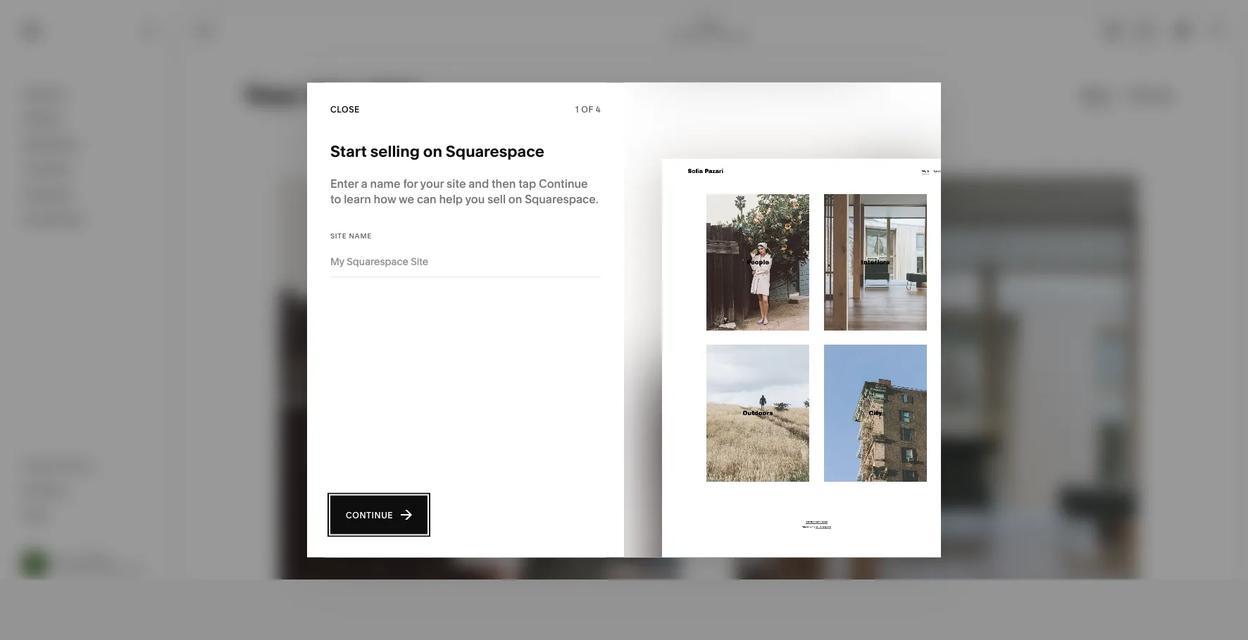 Task type: describe. For each thing, give the bounding box(es) containing it.
4
[[596, 105, 601, 115]]

work
[[698, 20, 719, 30]]

learn
[[344, 193, 371, 206]]

out
[[682, 616, 697, 628]]

enter a name for your site and then tap continue to learn how we can help you sell on squarespace.
[[330, 177, 598, 206]]

site
[[447, 177, 466, 191]]

site.
[[734, 616, 753, 628]]

orlando
[[77, 554, 110, 565]]

how
[[374, 193, 396, 206]]

·
[[705, 31, 707, 41]]

enter
[[330, 177, 358, 191]]

squarespace.
[[525, 193, 598, 206]]

edit button
[[187, 18, 225, 44]]

analytics
[[23, 187, 73, 201]]

scheduling link
[[23, 212, 156, 228]]

scheduling
[[23, 212, 84, 226]]

in
[[495, 616, 503, 628]]

selling link
[[23, 112, 156, 128]]

site
[[330, 232, 347, 241]]

1 horizontal spatial of
[[700, 616, 709, 628]]

sell
[[487, 193, 506, 206]]

0 horizontal spatial of
[[581, 105, 593, 115]]

help link
[[23, 508, 48, 523]]

marketing link
[[23, 137, 156, 153]]

selling
[[370, 142, 420, 161]]

selling
[[23, 112, 60, 126]]

trial
[[449, 616, 467, 628]]

1 vertical spatial name
[[349, 232, 372, 241]]

contacts
[[23, 162, 72, 176]]

gary orlando orlandogary85@gmail.com
[[56, 554, 164, 576]]

14
[[505, 616, 515, 628]]

most
[[656, 616, 680, 628]]

a
[[361, 177, 368, 191]]

we
[[399, 193, 414, 206]]

work portfolio · published
[[668, 20, 749, 41]]

contacts link
[[23, 162, 156, 178]]

gary
[[56, 554, 75, 565]]

asset library link
[[23, 458, 156, 474]]

continue inside button
[[346, 511, 393, 521]]



Task type: locate. For each thing, give the bounding box(es) containing it.
to down enter
[[330, 193, 341, 206]]

help
[[439, 193, 463, 206]]

0 vertical spatial on
[[423, 142, 442, 161]]

your up can at the top of page
[[420, 177, 444, 191]]

can
[[417, 193, 436, 206]]

the
[[639, 616, 654, 628]]

1 vertical spatial your
[[711, 616, 731, 628]]

tap
[[518, 177, 536, 191]]

edit
[[196, 25, 216, 36]]

1 vertical spatial to
[[609, 616, 619, 628]]

asset library
[[23, 459, 94, 472]]

name
[[370, 177, 401, 191], [349, 232, 372, 241]]

analytics link
[[23, 187, 156, 203]]

0 vertical spatial your
[[420, 177, 444, 191]]

1 of 4
[[575, 105, 601, 115]]

on
[[423, 142, 442, 161], [508, 193, 522, 206]]

Site name field
[[330, 254, 601, 269]]

days.
[[517, 616, 541, 628]]

continue
[[539, 177, 588, 191], [346, 511, 393, 521]]

your inside the enter a name for your site and then tap continue to learn how we can help you sell on squarespace.
[[420, 177, 444, 191]]

you
[[465, 193, 485, 206]]

to inside the enter a name for your site and then tap continue to learn how we can help you sell on squarespace.
[[330, 193, 341, 206]]

portfolio
[[668, 31, 703, 41]]

of
[[581, 105, 593, 115], [700, 616, 709, 628]]

asset
[[23, 459, 54, 472]]

on inside the enter a name for your site and then tap continue to learn how we can help you sell on squarespace.
[[508, 193, 522, 206]]

settings
[[23, 484, 68, 497]]

squarespace
[[446, 142, 544, 161]]

start selling on squarespace
[[330, 142, 544, 161]]

1 horizontal spatial continue
[[539, 177, 588, 191]]

and
[[469, 177, 489, 191]]

site name
[[330, 232, 372, 241]]

1 vertical spatial on
[[508, 193, 522, 206]]

orlandogary85@gmail.com
[[56, 566, 164, 576]]

settings link
[[23, 483, 156, 499]]

of right 1
[[581, 105, 593, 115]]

1 vertical spatial of
[[700, 616, 709, 628]]

for
[[403, 177, 418, 191]]

0 vertical spatial continue
[[539, 177, 588, 191]]

1
[[575, 105, 579, 115]]

of right out
[[700, 616, 709, 628]]

1 horizontal spatial to
[[609, 616, 619, 628]]

close
[[330, 105, 360, 115]]

0 horizontal spatial to
[[330, 193, 341, 206]]

ends
[[469, 616, 492, 628]]

published
[[709, 31, 749, 41]]

to left get
[[609, 616, 619, 628]]

0 vertical spatial of
[[581, 105, 593, 115]]

0 horizontal spatial continue
[[346, 511, 393, 521]]

to
[[330, 193, 341, 206], [609, 616, 619, 628]]

help
[[23, 509, 48, 522]]

get
[[621, 616, 636, 628]]

website link
[[23, 87, 156, 103]]

your
[[420, 177, 444, 191], [711, 616, 731, 628]]

your
[[426, 616, 447, 628]]

continue inside the enter a name for your site and then tap continue to learn how we can help you sell on squarespace.
[[539, 177, 588, 191]]

1 horizontal spatial your
[[711, 616, 731, 628]]

website
[[23, 87, 67, 101]]

name inside the enter a name for your site and then tap continue to learn how we can help you sell on squarespace.
[[370, 177, 401, 191]]

continue button
[[330, 496, 428, 535]]

now
[[587, 616, 607, 628]]

0 horizontal spatial your
[[420, 177, 444, 191]]

0 vertical spatial to
[[330, 193, 341, 206]]

your left site.
[[711, 616, 731, 628]]

library
[[56, 459, 94, 472]]

1 vertical spatial continue
[[346, 511, 393, 521]]

upgrade
[[544, 616, 585, 628]]

then
[[492, 177, 516, 191]]

0 vertical spatial name
[[370, 177, 401, 191]]

your trial ends in 14 days. upgrade now to get the most out of your site.
[[426, 616, 753, 628]]

marketing
[[23, 137, 78, 151]]

1 horizontal spatial on
[[508, 193, 522, 206]]

tab list
[[1097, 19, 1161, 42]]

close button
[[330, 97, 360, 123]]

on right sell
[[508, 193, 522, 206]]

name up how
[[370, 177, 401, 191]]

on right selling on the top left of page
[[423, 142, 442, 161]]

0 horizontal spatial on
[[423, 142, 442, 161]]

start
[[330, 142, 367, 161]]

name right site
[[349, 232, 372, 241]]



Task type: vqa. For each thing, say whether or not it's contained in the screenshot.
this
no



